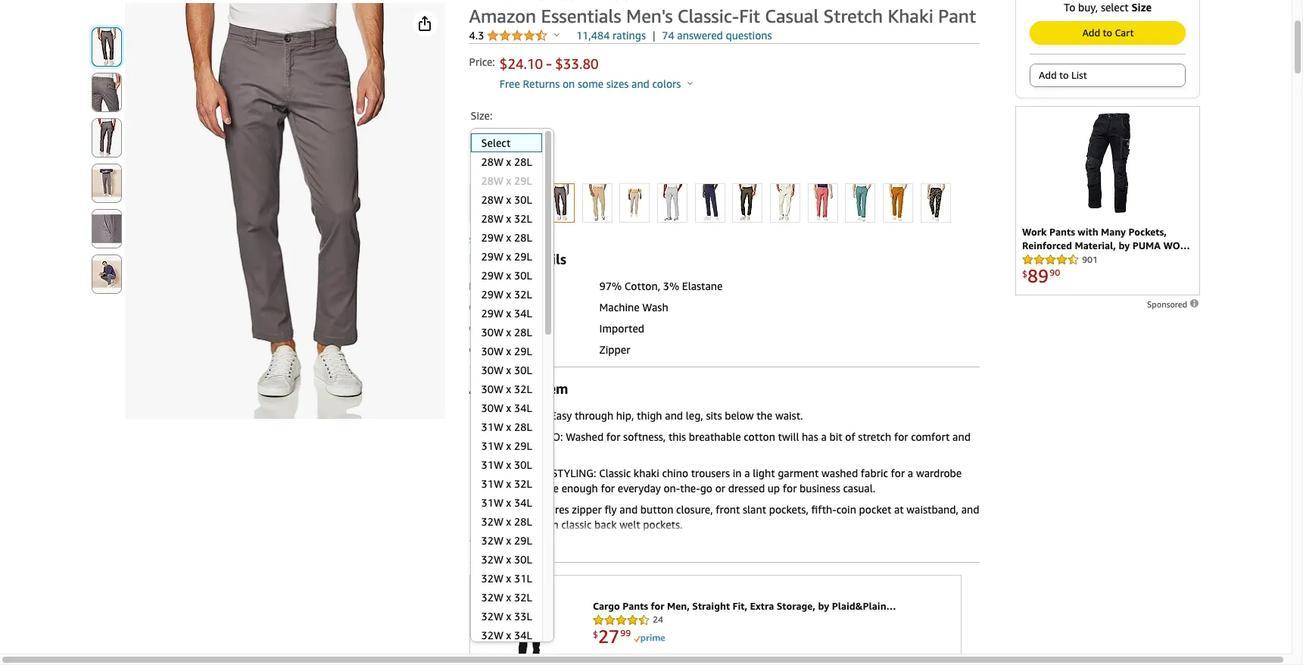 Task type: vqa. For each thing, say whether or not it's contained in the screenshot.
"lists" inside FOR WEDDINGS, BABIES, BIRTHDAYS, OR ANY LIFE EVENT, REGISTRIES AND GIFT LISTS ENSURE THE PERFECT GIFTS.
no



Task type: describe. For each thing, give the bounding box(es) containing it.
2 34l from the top
[[514, 402, 532, 414]]

26 x from the top
[[507, 629, 512, 642]]

1 x from the top
[[507, 155, 512, 168]]

a inside cotton chino: washed for softness, this breathable cotton twill has a bit of stretch for comfort and flexibility.
[[822, 430, 827, 443]]

2 30w from the top
[[482, 345, 504, 358]]

17 x from the top
[[507, 458, 512, 471]]

4 29w from the top
[[482, 288, 504, 301]]

essentials
[[541, 5, 622, 27]]

32w x 28l link
[[471, 512, 542, 531]]

pockets.
[[643, 518, 683, 531]]

1 horizontal spatial through
[[575, 409, 614, 422]]

questions
[[726, 29, 772, 42]]

29w x 29l link
[[471, 247, 542, 266]]

30w x 28l link
[[471, 323, 542, 342]]

zipper
[[600, 343, 631, 356]]

for right stretch
[[895, 430, 909, 443]]

bit
[[830, 430, 843, 443]]

|
[[653, 29, 656, 42]]

29w x 28l link
[[471, 228, 542, 247]]

0 horizontal spatial this
[[512, 380, 536, 397]]

5 29l from the top
[[514, 534, 532, 547]]

1 horizontal spatial size
[[1132, 1, 1152, 14]]

twill
[[779, 430, 800, 443]]

4.3
[[469, 29, 487, 42]]

1 28l from the top
[[514, 155, 532, 168]]

24 x from the top
[[507, 591, 512, 604]]

2 x from the top
[[507, 174, 512, 187]]

32w x 34l link
[[471, 626, 542, 645]]

10 x from the top
[[507, 326, 512, 339]]

5 31w from the top
[[482, 496, 504, 509]]

to
[[1064, 1, 1076, 14]]

1 28w from the top
[[482, 155, 504, 168]]

30w x 29l link
[[471, 342, 542, 361]]

up
[[768, 482, 781, 495]]

styling:
[[552, 467, 597, 480]]

5 x from the top
[[507, 231, 512, 244]]

2 30l from the top
[[514, 269, 532, 282]]

32w x 30l link
[[471, 550, 542, 569]]

29w x 30l link
[[471, 266, 542, 285]]

add to list link
[[1031, 64, 1186, 86]]

22 x from the top
[[507, 553, 512, 566]]

2 31w from the top
[[482, 439, 504, 452]]

4 31w from the top
[[482, 477, 504, 490]]

khaki brown image
[[621, 184, 649, 222]]

type for closure type
[[509, 343, 533, 356]]

3 28w from the top
[[482, 193, 504, 206]]

to for list
[[1060, 69, 1069, 81]]

chino
[[663, 467, 689, 480]]

sizes
[[607, 77, 629, 90]]

97% cotton, 3% elastane
[[600, 280, 723, 292]]

details: features zipper fly and button closure, front slant pockets, fifth-coin pocket at waistband, and button-through classic back welt pockets.
[[483, 503, 980, 531]]

25 x from the top
[[507, 610, 512, 623]]

1 34l from the top
[[514, 307, 532, 320]]

washed
[[822, 467, 859, 480]]

classic
[[599, 467, 631, 480]]

12 x from the top
[[507, 364, 512, 377]]

at
[[895, 503, 904, 516]]

31w x 34l link
[[471, 493, 542, 512]]

to buy, select size
[[1064, 1, 1152, 14]]

31w x 29l link
[[471, 436, 542, 455]]

dressed
[[729, 482, 765, 495]]

31w x 28l link
[[471, 417, 542, 436]]

and up welt
[[620, 503, 638, 516]]

4 30w from the top
[[482, 383, 504, 395]]

size inside button
[[469, 234, 486, 245]]

free returns on some sizes and colors
[[500, 77, 684, 90]]

31w x 30l link
[[471, 455, 542, 474]]

ratings
[[613, 29, 646, 42]]

2 28l from the top
[[514, 231, 532, 244]]

button-
[[483, 518, 520, 531]]

size:
[[471, 109, 493, 122]]

2 horizontal spatial a
[[908, 467, 914, 480]]

and left leg,
[[665, 409, 683, 422]]

13 x from the top
[[507, 383, 512, 395]]

fabric
[[861, 467, 889, 480]]

3 x from the top
[[507, 193, 512, 206]]

32w x 33l link
[[471, 607, 542, 626]]

for down 'hip,'
[[607, 430, 621, 443]]

11 x from the top
[[507, 345, 512, 358]]

easy
[[551, 409, 572, 422]]

4 30l from the top
[[514, 458, 532, 471]]

1 32l from the top
[[514, 212, 532, 225]]

grey
[[527, 163, 550, 176]]

20 x from the top
[[507, 515, 512, 528]]

khaki
[[483, 467, 513, 480]]

28w x 28l link
[[471, 152, 542, 171]]

cart
[[1116, 27, 1135, 39]]

on
[[563, 77, 575, 90]]

enough
[[562, 482, 598, 495]]

front
[[716, 503, 740, 516]]

30w x 32l link
[[471, 380, 542, 399]]

11,484 ratings
[[577, 29, 646, 42]]

3 34l from the top
[[514, 496, 532, 509]]

khaki chino styling: classic khaki chino trousers in a light garment washed fabric for a wardrobe staple. versatile enough for everyday on-the-go or dressed up for business casual.
[[483, 467, 962, 495]]

cotton
[[744, 430, 776, 443]]

5 30w from the top
[[482, 402, 504, 414]]

classic-
[[678, 5, 740, 27]]

imported
[[600, 322, 645, 335]]

11,484
[[577, 29, 610, 42]]

16 x from the top
[[507, 439, 512, 452]]

sponsored link
[[1148, 299, 1201, 309]]

type for fabric type
[[502, 280, 526, 292]]

closure type
[[469, 343, 533, 356]]

closure
[[469, 343, 507, 356]]

list box containing select
[[470, 133, 542, 665]]

item
[[539, 380, 569, 397]]

8 x from the top
[[507, 288, 512, 301]]

closure,
[[677, 503, 713, 516]]

dropdown image
[[513, 136, 521, 142]]

pant
[[939, 5, 977, 27]]

burgundy image
[[508, 184, 537, 222]]

28w x 29l link
[[471, 171, 542, 190]]

5 32w from the top
[[482, 591, 504, 604]]

returns
[[523, 77, 560, 90]]

garment
[[778, 467, 819, 480]]

and inside cotton chino: washed for softness, this breathable cotton twill has a bit of stretch for comfort and flexibility.
[[953, 430, 971, 443]]

4 32w from the top
[[482, 572, 504, 585]]

washed red image
[[809, 184, 838, 222]]

the
[[757, 409, 773, 422]]

sponsored
[[1148, 299, 1190, 309]]

2 32w from the top
[[482, 534, 504, 547]]

for right up
[[783, 482, 797, 495]]

details:
[[483, 503, 526, 516]]

free returns on some sizes and colors button
[[500, 77, 694, 92]]

add for add to list
[[1040, 69, 1057, 81]]

amazon
[[469, 5, 537, 27]]

$24.10
[[500, 55, 543, 72]]

casual.
[[844, 482, 876, 495]]

select for select 28w x 28l 28w x 29l 28w x 30l 28w x 32l 29w x 28l 29w x 29l 29w x 30l 29w x 32l 29w x 34l 30w x 28l 30w x 29l 30w x 30l 30w x 32l 30w x 34l 31w x 28l 31w x 29l 31w x 30l 31w x 32l 31w x 34l 32w x 28l 32w x 29l 32w x 30l 32w x 31l 32w x 32l 32w x 33l 32w x 34l
[[482, 136, 511, 149]]

fifth-
[[812, 503, 837, 516]]

go
[[701, 482, 713, 495]]

for right fabric on the bottom right
[[891, 467, 906, 480]]

stretch
[[859, 430, 892, 443]]

9 x from the top
[[507, 307, 512, 320]]

and right waistband,
[[962, 503, 980, 516]]

the-
[[681, 482, 701, 495]]

4 28l from the top
[[514, 420, 532, 433]]

navy image
[[696, 184, 725, 222]]



Task type: locate. For each thing, give the bounding box(es) containing it.
0 horizontal spatial to
[[1060, 69, 1069, 81]]

for down classic
[[601, 482, 615, 495]]

28l
[[514, 155, 532, 168], [514, 231, 532, 244], [514, 326, 532, 339], [514, 420, 532, 433], [514, 515, 532, 528]]

add to cart
[[1083, 27, 1135, 39]]

wardrobe
[[917, 467, 962, 480]]

select 28w x 28l 28w x 29l 28w x 30l 28w x 32l 29w x 28l 29w x 29l 29w x 30l 29w x 32l 29w x 34l 30w x 28l 30w x 29l 30w x 30l 30w x 32l 30w x 34l 31w x 28l 31w x 29l 31w x 30l 31w x 32l 31w x 34l 32w x 28l 32w x 29l 32w x 30l 32w x 31l 32w x 32l 32w x 33l 32w x 34l
[[482, 136, 532, 642]]

x down 31w x 28l link
[[507, 439, 512, 452]]

amazon essentials men&#39;s classic-fit casual stretch khaki pant image
[[185, 3, 386, 419]]

1 horizontal spatial this
[[669, 430, 687, 443]]

men's
[[627, 5, 673, 27]]

32w down 32w x 31l link
[[482, 591, 504, 604]]

5 28l from the top
[[514, 515, 532, 528]]

x down 32w x 33l link on the bottom left of the page
[[507, 629, 512, 642]]

washed
[[566, 430, 604, 443]]

x up 31w x 34l link at the left bottom of the page
[[507, 477, 512, 490]]

to left list
[[1060, 69, 1069, 81]]

to
[[1104, 27, 1113, 39], [1060, 69, 1069, 81]]

4 28w from the top
[[482, 212, 504, 225]]

x down 28w x 32l link
[[507, 231, 512, 244]]

30l
[[514, 193, 532, 206], [514, 269, 532, 282], [514, 364, 532, 377], [514, 458, 532, 471], [514, 553, 532, 566]]

2 32l from the top
[[514, 288, 532, 301]]

x down the "staple."
[[507, 496, 512, 509]]

5 32l from the top
[[514, 591, 532, 604]]

28w down 28w x 29l link on the left top of the page
[[482, 193, 504, 206]]

1 vertical spatial type
[[509, 343, 533, 356]]

0 vertical spatial this
[[512, 380, 536, 397]]

black image
[[470, 184, 499, 222]]

type
[[502, 280, 526, 292], [509, 343, 533, 356]]

features
[[529, 503, 569, 516]]

23 x from the top
[[507, 572, 512, 585]]

0 vertical spatial size
[[1132, 1, 1152, 14]]

cotton
[[483, 430, 525, 443]]

30w down about
[[482, 402, 504, 414]]

x down button-
[[507, 534, 512, 547]]

Add to List radio
[[1030, 64, 1186, 87]]

popover image
[[688, 81, 694, 85]]

select for select
[[480, 133, 507, 145]]

colors
[[653, 77, 681, 90]]

3 30w from the top
[[482, 364, 504, 377]]

popover image
[[555, 33, 560, 36]]

x up 28w x 32l link
[[507, 193, 512, 206]]

sage green image
[[846, 184, 875, 222]]

this inside cotton chino: washed for softness, this breathable cotton twill has a bit of stretch for comfort and flexibility.
[[669, 430, 687, 443]]

x down 29w x 28l link
[[507, 250, 512, 263]]

32w x 29l link
[[471, 531, 542, 550]]

classic
[[562, 518, 592, 531]]

x up 28w x 29l link on the left top of the page
[[507, 155, 512, 168]]

0 vertical spatial add
[[1083, 27, 1101, 39]]

instructions
[[495, 301, 554, 314]]

34l down about this item
[[514, 402, 532, 414]]

machine
[[600, 301, 640, 314]]

and
[[632, 77, 650, 90], [665, 409, 683, 422], [953, 430, 971, 443], [620, 503, 638, 516], [962, 503, 980, 516]]

add
[[1083, 27, 1101, 39], [1040, 69, 1057, 81]]

through down features
[[520, 518, 559, 531]]

-
[[546, 54, 553, 73]]

29w x 34l link
[[471, 304, 542, 323]]

30l up 31w x 32l link
[[514, 458, 532, 471]]

30w up 30w x 34l link
[[482, 383, 504, 395]]

31l
[[514, 572, 532, 585]]

31w down 31w x 30l link
[[482, 477, 504, 490]]

select option
[[470, 133, 542, 152]]

7 32w from the top
[[482, 629, 504, 642]]

3 29l from the top
[[514, 345, 532, 358]]

and right sizes
[[632, 77, 650, 90]]

30w down 30w x 28l link
[[482, 345, 504, 358]]

30w up closure
[[482, 326, 504, 339]]

chino
[[516, 467, 549, 480]]

14 x from the top
[[507, 402, 512, 414]]

staple.
[[483, 482, 515, 495]]

1 vertical spatial to
[[1060, 69, 1069, 81]]

2 29w from the top
[[482, 250, 504, 263]]

about
[[469, 380, 509, 397]]

through inside the "details: features zipper fly and button closure, front slant pockets, fifth-coin pocket at waistband, and button-through classic back welt pockets."
[[520, 518, 559, 531]]

chino:
[[528, 430, 563, 443]]

price:
[[469, 55, 495, 68]]

x up 31w x 29l link
[[507, 420, 512, 433]]

32l down 31w x 30l link
[[514, 477, 532, 490]]

2 28w from the top
[[482, 174, 504, 187]]

select link
[[471, 133, 542, 152]]

select
[[480, 133, 507, 145], [482, 136, 511, 149]]

x up 30w x 32l link
[[507, 364, 512, 377]]

32l down 29w x 30l link
[[514, 288, 532, 301]]

for
[[607, 430, 621, 443], [895, 430, 909, 443], [891, 467, 906, 480], [601, 482, 615, 495], [783, 482, 797, 495]]

waistband,
[[907, 503, 959, 516]]

type up care instructions
[[502, 280, 526, 292]]

x left 31l
[[507, 572, 512, 585]]

6 x from the top
[[507, 250, 512, 263]]

30l up about this item
[[514, 364, 532, 377]]

2 29l from the top
[[514, 250, 532, 263]]

0 horizontal spatial through
[[520, 518, 559, 531]]

1 horizontal spatial a
[[822, 430, 827, 443]]

4 29l from the top
[[514, 439, 532, 452]]

32l down 31l
[[514, 591, 532, 604]]

11,484 ratings link
[[577, 29, 646, 42]]

a right in
[[745, 467, 751, 480]]

6 32w from the top
[[482, 610, 504, 623]]

34l down versatile
[[514, 496, 532, 509]]

sits
[[706, 409, 722, 422]]

Add to Cart submit
[[1031, 22, 1186, 44]]

add left list
[[1040, 69, 1057, 81]]

x up 32w x 29l link
[[507, 515, 512, 528]]

free
[[500, 77, 520, 90]]

x down 28w x 28l link
[[507, 174, 512, 187]]

has
[[802, 430, 819, 443]]

31w up 31w x 29l link
[[482, 420, 504, 433]]

flexibility.
[[483, 446, 530, 458]]

this down 30w x 30l link
[[512, 380, 536, 397]]

zipper
[[572, 503, 602, 516]]

1 32w from the top
[[482, 515, 504, 528]]

cotton,
[[625, 280, 661, 292]]

None submit
[[92, 28, 121, 66], [92, 73, 121, 111], [92, 119, 121, 157], [92, 164, 121, 202], [92, 210, 121, 248], [92, 255, 121, 293], [92, 28, 121, 66], [92, 73, 121, 111], [92, 119, 121, 157], [92, 164, 121, 202], [92, 210, 121, 248], [92, 255, 121, 293]]

add inside radio
[[1040, 69, 1057, 81]]

1 31w from the top
[[482, 420, 504, 433]]

type down 30w x 28l link
[[509, 343, 533, 356]]

size
[[1132, 1, 1152, 14], [469, 234, 486, 245]]

74 answered questions link
[[662, 28, 772, 43]]

32l up 29w x 28l link
[[514, 212, 532, 225]]

x left 33l
[[507, 610, 512, 623]]

buy,
[[1079, 1, 1099, 14]]

size right select
[[1132, 1, 1152, 14]]

hip,
[[617, 409, 634, 422]]

elastane
[[683, 280, 723, 292]]

0 vertical spatial through
[[575, 409, 614, 422]]

x up 31w x 32l link
[[507, 458, 512, 471]]

0 vertical spatial type
[[502, 280, 526, 292]]

breathable
[[689, 430, 741, 443]]

30l up 31l
[[514, 553, 532, 566]]

stretch
[[824, 5, 884, 27]]

to inside radio
[[1060, 69, 1069, 81]]

dark khaki brown image
[[583, 184, 612, 222]]

through up washed in the bottom left of the page
[[575, 409, 614, 422]]

cotton chino: washed for softness, this breathable cotton twill has a bit of stretch for comfort and flexibility.
[[483, 430, 971, 458]]

below
[[725, 409, 754, 422]]

fit:
[[531, 409, 548, 422]]

28w down 28w x 28l link
[[482, 174, 504, 187]]

waist.
[[776, 409, 803, 422]]

1 29w from the top
[[482, 231, 504, 244]]

19 x from the top
[[507, 496, 512, 509]]

4.3 button
[[469, 29, 560, 43]]

31w up 31w x 32l link
[[482, 458, 504, 471]]

x up 30w x 30l link
[[507, 345, 512, 358]]

machine wash
[[600, 301, 669, 314]]

30l down "product details"
[[514, 269, 532, 282]]

and right comfort
[[953, 430, 971, 443]]

28w x 32l link
[[471, 209, 542, 228]]

28w up size chart button
[[482, 212, 504, 225]]

1 vertical spatial size
[[469, 234, 486, 245]]

0 vertical spatial to
[[1104, 27, 1113, 39]]

21 x from the top
[[507, 534, 512, 547]]

option group
[[465, 180, 980, 226]]

some
[[578, 77, 604, 90]]

add for add to cart
[[1083, 27, 1101, 39]]

olive geo camo image
[[922, 184, 951, 222]]

5 30l from the top
[[514, 553, 532, 566]]

x down 30w x 32l link
[[507, 402, 512, 414]]

origin
[[469, 322, 501, 335]]

3 32l from the top
[[514, 383, 532, 395]]

or
[[716, 482, 726, 495]]

5 29w from the top
[[482, 307, 504, 320]]

select inside select 28w x 28l 28w x 29l 28w x 30l 28w x 32l 29w x 28l 29w x 29l 29w x 30l 29w x 32l 29w x 34l 30w x 28l 30w x 29l 30w x 30l 30w x 32l 30w x 34l 31w x 28l 31w x 29l 31w x 30l 31w x 32l 31w x 34l 32w x 28l 32w x 29l 32w x 30l 32w x 31l 32w x 32l 32w x 33l 32w x 34l
[[482, 136, 511, 149]]

28w down select option
[[482, 155, 504, 168]]

4 x from the top
[[507, 212, 512, 225]]

3 30l from the top
[[514, 364, 532, 377]]

x up closure type
[[507, 326, 512, 339]]

31w down 31w x 28l link
[[482, 439, 504, 452]]

fit
[[740, 5, 761, 27]]

relaxed fit: easy through hip, thigh and leg, sits below the waist.
[[483, 409, 803, 422]]

leave feedback on sponsored ad element
[[1148, 299, 1201, 309]]

0 horizontal spatial size
[[469, 234, 486, 245]]

x down 29w x 30l link
[[507, 288, 512, 301]]

add down buy,
[[1083, 27, 1101, 39]]

a left bit
[[822, 430, 827, 443]]

32w down 32w x 33l link on the bottom left of the page
[[482, 629, 504, 642]]

pocket
[[860, 503, 892, 516]]

color: dark grey
[[471, 163, 550, 176]]

care instructions
[[469, 301, 554, 314]]

x up 32w x 33l link on the bottom left of the page
[[507, 591, 512, 604]]

comfort
[[912, 430, 950, 443]]

1 horizontal spatial add
[[1083, 27, 1101, 39]]

0 horizontal spatial a
[[745, 467, 751, 480]]

trousers
[[692, 467, 730, 480]]

on-
[[664, 482, 681, 495]]

1 vertical spatial this
[[669, 430, 687, 443]]

size left chart in the top of the page
[[469, 234, 486, 245]]

32w down 32w x 30l link
[[482, 572, 504, 585]]

$24.10 - $33.80
[[500, 54, 599, 73]]

4 34l from the top
[[514, 629, 532, 642]]

thigh
[[637, 409, 663, 422]]

0 horizontal spatial add
[[1040, 69, 1057, 81]]

32l up 30w x 34l link
[[514, 383, 532, 395]]

29l
[[514, 174, 532, 187], [514, 250, 532, 263], [514, 345, 532, 358], [514, 439, 532, 452], [514, 534, 532, 547]]

x up 29w x 28l link
[[507, 212, 512, 225]]

dark grey image
[[545, 184, 574, 222]]

x up 30w x 28l link
[[507, 307, 512, 320]]

32w up 32w x 29l link
[[482, 515, 504, 528]]

4 32l from the top
[[514, 477, 532, 490]]

1 29l from the top
[[514, 174, 532, 187]]

x down "product details"
[[507, 269, 512, 282]]

97%
[[600, 280, 622, 292]]

to for cart
[[1104, 27, 1113, 39]]

31w down the "staple."
[[482, 496, 504, 509]]

7 x from the top
[[507, 269, 512, 282]]

light grey image
[[658, 184, 687, 222]]

1 vertical spatial add
[[1040, 69, 1057, 81]]

1 horizontal spatial to
[[1104, 27, 1113, 39]]

size chart button
[[469, 233, 523, 245]]

18 x from the top
[[507, 477, 512, 490]]

30w x 30l link
[[471, 361, 542, 380]]

this
[[512, 380, 536, 397], [669, 430, 687, 443]]

stone image
[[771, 184, 800, 222]]

32w up 32w x 31l link
[[482, 553, 504, 566]]

nutmeg image
[[884, 184, 913, 222]]

and inside button
[[632, 77, 650, 90]]

34l up 30w x 28l link
[[514, 307, 532, 320]]

x up 30w x 34l link
[[507, 383, 512, 395]]

list box
[[470, 133, 542, 665]]

32w down button-
[[482, 534, 504, 547]]

color:
[[471, 163, 499, 176]]

x up 32w x 31l link
[[507, 553, 512, 566]]

33l
[[514, 610, 532, 623]]

khaki
[[888, 5, 934, 27]]

34l down 33l
[[514, 629, 532, 642]]

size chart
[[469, 234, 514, 245]]

1 vertical spatial through
[[520, 518, 559, 531]]

select
[[1102, 1, 1129, 14]]

| 74 answered questions
[[653, 29, 772, 42]]

28w
[[482, 155, 504, 168], [482, 174, 504, 187], [482, 193, 504, 206], [482, 212, 504, 225]]

to left cart
[[1104, 27, 1113, 39]]

a left the wardrobe
[[908, 467, 914, 480]]

15 x from the top
[[507, 420, 512, 433]]

3 29w from the top
[[482, 269, 504, 282]]

a
[[822, 430, 827, 443], [745, 467, 751, 480], [908, 467, 914, 480]]

this down leg,
[[669, 430, 687, 443]]

olive image
[[734, 184, 762, 222]]

30l down 28w x 29l link on the left top of the page
[[514, 193, 532, 206]]

32w up the 32w x 34l link
[[482, 610, 504, 623]]

3 31w from the top
[[482, 458, 504, 471]]

3 32w from the top
[[482, 553, 504, 566]]

30w up about
[[482, 364, 504, 377]]

3 28l from the top
[[514, 326, 532, 339]]

care
[[469, 301, 492, 314]]

1 30w from the top
[[482, 326, 504, 339]]

1 30l from the top
[[514, 193, 532, 206]]



